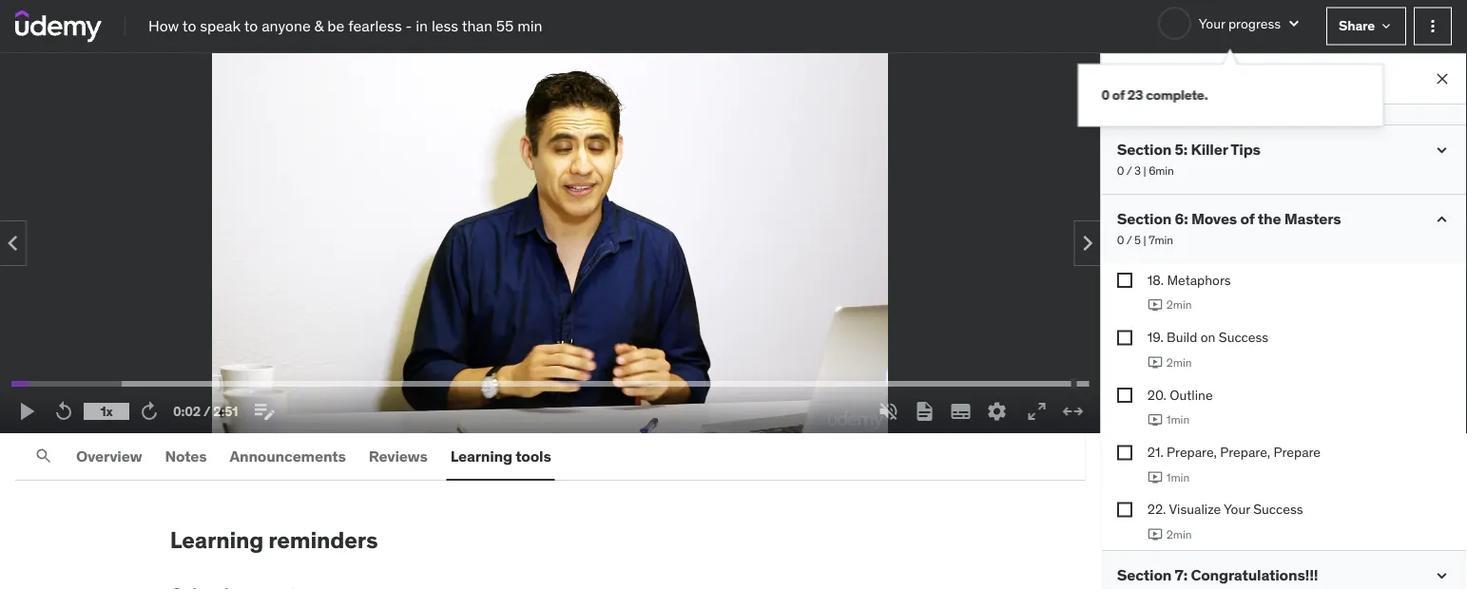 Task type: locate. For each thing, give the bounding box(es) containing it.
1 vertical spatial xsmall image
[[1117, 331, 1132, 346]]

small image
[[1285, 14, 1304, 33], [1433, 141, 1452, 160], [1433, 211, 1452, 230], [1433, 568, 1452, 587]]

learning
[[451, 447, 513, 466], [170, 526, 264, 555]]

xsmall image
[[1379, 19, 1395, 34], [1117, 389, 1132, 404], [1117, 446, 1132, 461], [1117, 503, 1132, 519]]

your inside "sidebar" element
[[1224, 502, 1250, 519]]

the
[[1258, 210, 1281, 229]]

than
[[462, 16, 493, 35]]

learning down notes 'button'
[[170, 526, 264, 555]]

play visualize your success image
[[1148, 528, 1163, 543]]

section up the 5
[[1117, 210, 1172, 229]]

0 vertical spatial section
[[1117, 140, 1172, 160]]

1 vertical spatial section
[[1117, 210, 1172, 229]]

of left the
[[1240, 210, 1255, 229]]

1 horizontal spatial to
[[244, 16, 258, 35]]

success right on
[[1219, 330, 1269, 347]]

0 horizontal spatial of
[[1113, 87, 1125, 104]]

your
[[1199, 15, 1226, 32], [1224, 502, 1250, 519]]

2min right play metaphors image
[[1167, 298, 1192, 313]]

18.
[[1148, 272, 1164, 289]]

go to next lecture image
[[1073, 228, 1103, 259]]

1min for outline
[[1167, 413, 1190, 428]]

expanded view image
[[1062, 401, 1085, 423]]

course content
[[1117, 69, 1226, 88]]

success down prepare
[[1254, 502, 1303, 519]]

1min right the play outline image
[[1167, 413, 1190, 428]]

2 vertical spatial |
[[1144, 233, 1146, 248]]

xsmall image for 20. outline
[[1117, 389, 1132, 404]]

actions image
[[1424, 17, 1443, 36]]

/ left the 5
[[1127, 233, 1132, 248]]

xsmall image right the "share"
[[1379, 19, 1395, 34]]

metaphors
[[1167, 272, 1231, 289]]

1 2min from the top
[[1167, 298, 1192, 313]]

1 horizontal spatial of
[[1240, 210, 1255, 229]]

2 2min from the top
[[1167, 356, 1192, 371]]

learning for learning reminders
[[170, 526, 264, 555]]

to right the speak at the left
[[244, 16, 258, 35]]

3 | from the top
[[1144, 233, 1146, 248]]

2 vertical spatial 2min
[[1167, 528, 1192, 543]]

2 to from the left
[[244, 16, 258, 35]]

less
[[432, 16, 459, 35]]

1 vertical spatial your
[[1224, 502, 1250, 519]]

your left progress
[[1199, 15, 1226, 32]]

1 1min from the top
[[1167, 413, 1190, 428]]

|
[[1144, 95, 1146, 109], [1144, 164, 1146, 179], [1144, 233, 1146, 248]]

0 vertical spatial 1min
[[1167, 413, 1190, 428]]

xsmall image left 18.
[[1117, 274, 1132, 289]]

1 vertical spatial |
[[1144, 164, 1146, 179]]

xsmall image left 20.
[[1117, 389, 1132, 404]]

0 vertical spatial your
[[1199, 15, 1226, 32]]

prepare,
[[1167, 445, 1217, 462], [1220, 445, 1271, 462]]

outline
[[1170, 387, 1213, 404]]

/ left 3
[[1127, 164, 1132, 179]]

0 vertical spatial success
[[1219, 330, 1269, 347]]

1 xsmall image from the top
[[1117, 274, 1132, 289]]

section for section 6: moves of the masters
[[1117, 210, 1172, 229]]

/ left 2:51
[[203, 403, 210, 420]]

7:
[[1175, 567, 1188, 586]]

| right 4
[[1144, 95, 1146, 109]]

| right 3
[[1144, 164, 1146, 179]]

1 vertical spatial of
[[1240, 210, 1255, 229]]

0 vertical spatial 2min
[[1167, 298, 1192, 313]]

/ left 4
[[1127, 95, 1132, 109]]

1min
[[1167, 413, 1190, 428], [1167, 471, 1190, 486]]

22. visualize your success
[[1148, 502, 1303, 519]]

prepare, right '21.'
[[1167, 445, 1217, 462]]

success
[[1219, 330, 1269, 347], [1254, 502, 1303, 519]]

xsmall image left '21.'
[[1117, 446, 1132, 461]]

your right the visualize
[[1224, 502, 1250, 519]]

21.
[[1148, 445, 1164, 462]]

how to speak to anyone & be fearless - in less than 55 min
[[148, 16, 543, 35]]

0 vertical spatial learning
[[451, 447, 513, 466]]

1 horizontal spatial learning
[[451, 447, 513, 466]]

1 horizontal spatial prepare,
[[1220, 445, 1271, 462]]

learning reminders
[[170, 526, 378, 555]]

1 vertical spatial learning
[[170, 526, 264, 555]]

0 vertical spatial |
[[1144, 95, 1146, 109]]

2min for metaphors
[[1167, 298, 1192, 313]]

xsmall image left 19.
[[1117, 331, 1132, 346]]

0 inside section 6: moves of the masters 0 / 5 | 7min
[[1117, 233, 1124, 248]]

section 6: moves of the masters button
[[1117, 210, 1417, 229]]

1 to from the left
[[182, 16, 196, 35]]

xsmall image left "22."
[[1117, 503, 1132, 519]]

learning left tools in the bottom of the page
[[451, 447, 513, 466]]

of
[[1113, 87, 1125, 104], [1240, 210, 1255, 229]]

forward 5 seconds image
[[138, 401, 161, 423]]

reminders
[[269, 526, 378, 555]]

2 | from the top
[[1144, 164, 1146, 179]]

xsmall image for 22. visualize your success
[[1117, 503, 1132, 519]]

0 horizontal spatial learning
[[170, 526, 264, 555]]

section inside the section 5: killer tips 0 / 3 | 6min
[[1117, 140, 1172, 160]]

2min
[[1167, 298, 1192, 313], [1167, 356, 1192, 371], [1167, 528, 1192, 543]]

6:
[[1175, 210, 1188, 229]]

section
[[1117, 140, 1172, 160], [1117, 210, 1172, 229], [1117, 567, 1172, 586]]

0 horizontal spatial to
[[182, 16, 196, 35]]

section inside section 6: moves of the masters 0 / 5 | 7min
[[1117, 210, 1172, 229]]

2 prepare, from the left
[[1220, 445, 1271, 462]]

reviews button
[[365, 434, 432, 479]]

reviews
[[369, 447, 428, 466]]

1 vertical spatial 2min
[[1167, 356, 1192, 371]]

0 horizontal spatial prepare,
[[1167, 445, 1217, 462]]

/ inside the section 5: killer tips 0 / 3 | 6min
[[1127, 164, 1132, 179]]

13min
[[1149, 95, 1178, 109]]

announcements button
[[226, 434, 350, 479]]

xsmall image
[[1117, 274, 1132, 289], [1117, 331, 1132, 346]]

1 prepare, from the left
[[1167, 445, 1217, 462]]

2 section from the top
[[1117, 210, 1172, 229]]

2 1min from the top
[[1167, 471, 1190, 486]]

6min
[[1149, 164, 1174, 179]]

2min right play build on success 'image'
[[1167, 356, 1192, 371]]

0 vertical spatial xsmall image
[[1117, 274, 1132, 289]]

learning inside learning tools button
[[451, 447, 513, 466]]

success for 22. visualize your success
[[1254, 502, 1303, 519]]

to right how
[[182, 16, 196, 35]]

section 7: congratulations!!!
[[1117, 567, 1319, 586]]

section left 7:
[[1117, 567, 1172, 586]]

1min right play prepare, prepare, prepare icon
[[1167, 471, 1190, 486]]

2:51
[[213, 403, 238, 420]]

1 section from the top
[[1117, 140, 1172, 160]]

20. outline
[[1148, 387, 1213, 404]]

xsmall image for 19. build on success
[[1117, 331, 1132, 346]]

/
[[1127, 95, 1132, 109], [1127, 164, 1132, 179], [1127, 233, 1132, 248], [203, 403, 210, 420]]

to
[[182, 16, 196, 35], [244, 16, 258, 35]]

1 vertical spatial success
[[1254, 502, 1303, 519]]

0:02 / 2:51
[[173, 403, 238, 420]]

prepare, left prepare
[[1220, 445, 1271, 462]]

1 vertical spatial 1min
[[1167, 471, 1190, 486]]

section 5: killer tips 0 / 3 | 6min
[[1117, 140, 1261, 179]]

0
[[1102, 87, 1110, 104], [1117, 95, 1124, 109], [1117, 164, 1124, 179], [1117, 233, 1124, 248]]

unmute image
[[877, 401, 900, 423]]

your progress button
[[1159, 7, 1304, 40]]

add note image
[[253, 401, 276, 423]]

section 6: moves of the masters 0 / 5 | 7min
[[1117, 210, 1341, 248]]

2 vertical spatial section
[[1117, 567, 1172, 586]]

2min right play visualize your success image
[[1167, 528, 1192, 543]]

&
[[314, 16, 324, 35]]

be
[[328, 16, 345, 35]]

section up 3
[[1117, 140, 1172, 160]]

fearless
[[348, 16, 402, 35]]

play image
[[16, 401, 39, 423]]

3 2min from the top
[[1167, 528, 1192, 543]]

of left 23
[[1113, 87, 1125, 104]]

share button
[[1327, 7, 1407, 45]]

-
[[406, 16, 412, 35]]

22.
[[1148, 502, 1166, 519]]

2min for build
[[1167, 356, 1192, 371]]

55
[[496, 16, 514, 35]]

speak
[[200, 16, 241, 35]]

section 5: killer tips button
[[1117, 140, 1417, 160]]

progress bar slider
[[11, 373, 1090, 396]]

| right the 5
[[1144, 233, 1146, 248]]

2 xsmall image from the top
[[1117, 331, 1132, 346]]

| inside the section 5: killer tips 0 / 3 | 6min
[[1144, 164, 1146, 179]]



Task type: vqa. For each thing, say whether or not it's contained in the screenshot.


Task type: describe. For each thing, give the bounding box(es) containing it.
xsmall image for 21. prepare, prepare, prepare
[[1117, 446, 1132, 461]]

settings image
[[986, 401, 1009, 423]]

sidebar element
[[1101, 53, 1468, 590]]

19.
[[1148, 330, 1164, 347]]

killer
[[1191, 140, 1228, 160]]

19. build on success
[[1148, 330, 1269, 347]]

announcements
[[230, 447, 346, 466]]

learning tools button
[[447, 434, 555, 479]]

how
[[148, 16, 179, 35]]

5:
[[1175, 140, 1188, 160]]

play prepare, prepare, prepare image
[[1148, 471, 1163, 486]]

2min for visualize
[[1167, 528, 1192, 543]]

progress
[[1229, 15, 1282, 32]]

play metaphors image
[[1148, 298, 1163, 314]]

go to previous lecture image
[[0, 228, 28, 259]]

transcript in sidebar region image
[[914, 401, 936, 423]]

search image
[[34, 447, 53, 466]]

tools
[[516, 447, 551, 466]]

play outline image
[[1148, 413, 1163, 428]]

on
[[1201, 330, 1216, 347]]

play build on success image
[[1148, 356, 1163, 371]]

rewind 5 seconds image
[[52, 401, 75, 423]]

min
[[518, 16, 543, 35]]

masters
[[1284, 210, 1341, 229]]

section for section 5: killer tips
[[1117, 140, 1172, 160]]

success for 19. build on success
[[1219, 330, 1269, 347]]

20.
[[1148, 387, 1167, 404]]

udemy image
[[15, 10, 102, 42]]

notes
[[165, 447, 207, 466]]

5
[[1135, 233, 1141, 248]]

your progress
[[1199, 15, 1282, 32]]

prepare
[[1274, 445, 1321, 462]]

congratulations!!!
[[1191, 567, 1319, 586]]

notes button
[[161, 434, 211, 479]]

0:02
[[173, 403, 201, 420]]

section 7: congratulations!!! button
[[1117, 567, 1417, 586]]

of inside section 6: moves of the masters 0 / 5 | 7min
[[1240, 210, 1255, 229]]

close course content sidebar image
[[1434, 69, 1453, 88]]

complete.
[[1147, 87, 1209, 104]]

anyone
[[262, 16, 311, 35]]

fullscreen image
[[1026, 401, 1049, 423]]

7min
[[1149, 233, 1173, 248]]

share
[[1340, 17, 1376, 34]]

small image inside your progress dropdown button
[[1285, 14, 1304, 33]]

0 of 23 complete.
[[1102, 87, 1209, 104]]

content
[[1170, 69, 1226, 88]]

21. prepare, prepare, prepare
[[1148, 445, 1321, 462]]

visualize
[[1169, 502, 1221, 519]]

4
[[1135, 95, 1141, 109]]

video player region
[[0, 53, 1103, 434]]

course
[[1117, 69, 1167, 88]]

overview
[[76, 447, 142, 466]]

how to speak to anyone & be fearless - in less than 55 min link
[[148, 16, 543, 37]]

1x button
[[84, 396, 129, 428]]

in
[[416, 16, 428, 35]]

subtitles image
[[950, 401, 972, 423]]

xsmall image inside share dropdown button
[[1379, 19, 1395, 34]]

moves
[[1191, 210, 1237, 229]]

18. metaphors
[[1148, 272, 1231, 289]]

23
[[1128, 87, 1144, 104]]

learning tools
[[451, 447, 551, 466]]

0 / 4 | 13min
[[1117, 95, 1178, 109]]

learning for learning tools
[[451, 447, 513, 466]]

0 inside the section 5: killer tips 0 / 3 | 6min
[[1117, 164, 1124, 179]]

3
[[1135, 164, 1141, 179]]

0 vertical spatial of
[[1113, 87, 1125, 104]]

| inside section 6: moves of the masters 0 / 5 | 7min
[[1144, 233, 1146, 248]]

1min for prepare,
[[1167, 471, 1190, 486]]

overview button
[[72, 434, 146, 479]]

tips
[[1231, 140, 1261, 160]]

build
[[1167, 330, 1198, 347]]

/ inside section 6: moves of the masters 0 / 5 | 7min
[[1127, 233, 1132, 248]]

/ inside 'video player' region
[[203, 403, 210, 420]]

your inside dropdown button
[[1199, 15, 1226, 32]]

3 section from the top
[[1117, 567, 1172, 586]]

1 | from the top
[[1144, 95, 1146, 109]]

1x
[[100, 403, 113, 420]]

xsmall image for 18. metaphors
[[1117, 274, 1132, 289]]



